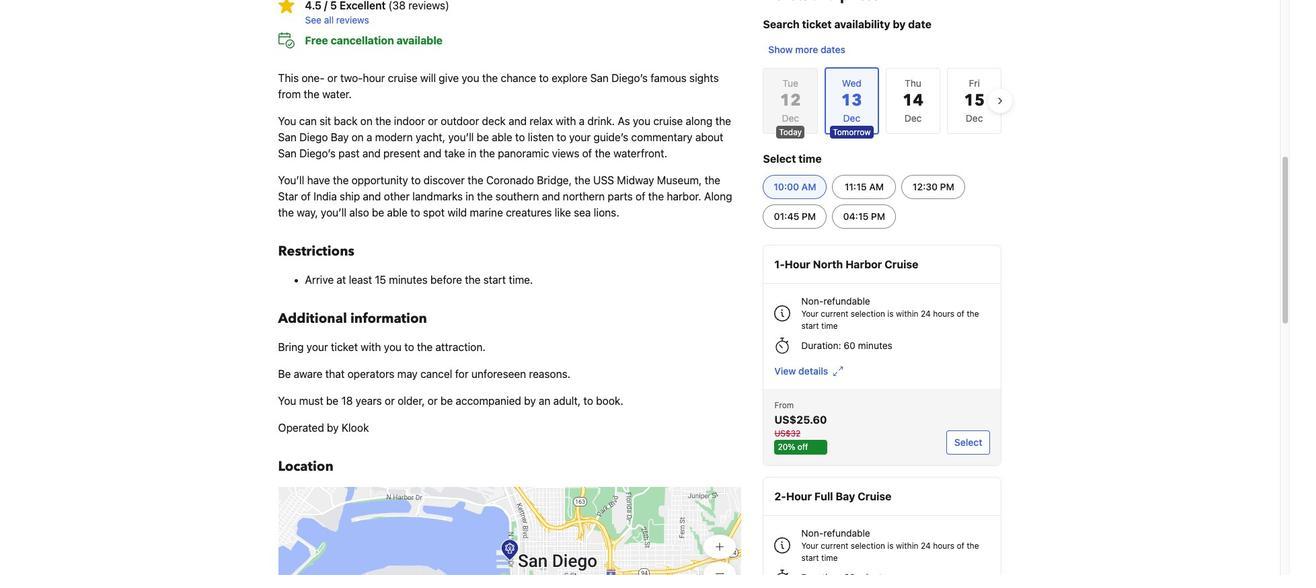 Task type: vqa. For each thing, say whether or not it's contained in the screenshot.
1 𝗑 Adult  (age 18-64)
no



Task type: describe. For each thing, give the bounding box(es) containing it.
along
[[704, 190, 732, 202]]

0 vertical spatial start
[[484, 274, 506, 286]]

for
[[455, 368, 469, 380]]

us$25.60
[[775, 414, 827, 426]]

be aware that operators may cancel for unforeseen reasons.
[[278, 368, 571, 380]]

chance
[[501, 72, 536, 84]]

commentary
[[631, 131, 693, 143]]

free
[[305, 34, 328, 46]]

map region
[[278, 487, 742, 575]]

more
[[795, 44, 818, 55]]

you'll
[[278, 174, 304, 186]]

you for you must be 18 years or older, or be accompanied by an adult, to book.
[[278, 395, 296, 407]]

you'll inside you can sit back on the indoor or outdoor deck and relax with a drink. as you cruise along the san diego bay on a modern yacht, you'll be able to listen to your guide's commentary about san diego's past and present and take in the panoramic views of the waterfront.
[[448, 131, 474, 143]]

panoramic
[[498, 147, 549, 159]]

04:15 pm
[[843, 211, 885, 222]]

arrive
[[305, 274, 334, 286]]

bay inside you can sit back on the indoor or outdoor deck and relax with a drink. as you cruise along the san diego bay on a modern yacht, you'll be able to listen to your guide's commentary about san diego's past and present and take in the panoramic views of the waterfront.
[[331, 131, 349, 143]]

availability
[[834, 18, 890, 30]]

creatures
[[506, 207, 552, 219]]

this
[[278, 72, 299, 84]]

04:15
[[843, 211, 869, 222]]

and left relax
[[509, 115, 527, 127]]

will
[[420, 72, 436, 84]]

unforeseen
[[471, 368, 526, 380]]

search ticket availability by date
[[763, 18, 932, 30]]

01:45 pm
[[774, 211, 816, 222]]

thu
[[905, 77, 922, 89]]

to up views
[[557, 131, 566, 143]]

other
[[384, 190, 410, 202]]

adult,
[[553, 395, 581, 407]]

from us$25.60 us$32 20% off
[[775, 400, 827, 452]]

1 selection from the top
[[851, 309, 885, 319]]

hour for 1-
[[785, 258, 811, 270]]

1 vertical spatial a
[[367, 131, 372, 143]]

available
[[397, 34, 443, 46]]

see
[[305, 14, 322, 26]]

of inside you can sit back on the indoor or outdoor deck and relax with a drink. as you cruise along the san diego bay on a modern yacht, you'll be able to listen to your guide's commentary about san diego's past and present and take in the panoramic views of the waterfront.
[[582, 147, 592, 159]]

or inside this one- or two-hour cruise will give you the chance to explore san diego's famous sights from the water.
[[327, 72, 337, 84]]

show
[[769, 44, 793, 55]]

two-
[[340, 72, 363, 84]]

am for 11:15 am
[[869, 181, 884, 192]]

select time
[[763, 153, 822, 165]]

years
[[356, 395, 382, 407]]

region containing 12
[[752, 62, 1013, 140]]

1 hours from the top
[[933, 309, 955, 319]]

show more dates
[[769, 44, 846, 55]]

be
[[278, 368, 291, 380]]

search
[[763, 18, 800, 30]]

have
[[307, 174, 330, 186]]

to left spot
[[411, 207, 420, 219]]

1-hour north harbor cruise
[[775, 258, 919, 270]]

with inside you can sit back on the indoor or outdoor deck and relax with a drink. as you cruise along the san diego bay on a modern yacht, you'll be able to listen to your guide's commentary about san diego's past and present and take in the panoramic views of the waterfront.
[[556, 115, 576, 127]]

dates
[[821, 44, 846, 55]]

12:30 pm
[[913, 181, 955, 192]]

explore
[[552, 72, 588, 84]]

opportunity
[[352, 174, 408, 186]]

pm for 12:30 pm
[[940, 181, 955, 192]]

north
[[813, 258, 843, 270]]

from
[[775, 400, 794, 410]]

2 24 from the top
[[921, 541, 931, 551]]

select for select
[[954, 437, 983, 448]]

give
[[439, 72, 459, 84]]

that
[[325, 368, 345, 380]]

cancellation
[[331, 34, 394, 46]]

to up panoramic
[[515, 131, 525, 143]]

this one- or two-hour cruise will give you the chance to explore san diego's famous sights from the water.
[[278, 72, 719, 100]]

to up landmarks
[[411, 174, 421, 186]]

from
[[278, 88, 301, 100]]

2 non-refundable your current selection is within 24 hours of the start time from the top
[[802, 527, 979, 563]]

location
[[278, 457, 334, 476]]

be left 18
[[326, 395, 339, 407]]

2 refundable from the top
[[824, 527, 870, 539]]

cancel
[[421, 368, 452, 380]]

to inside this one- or two-hour cruise will give you the chance to explore san diego's famous sights from the water.
[[539, 72, 549, 84]]

lions.
[[594, 207, 619, 219]]

free cancellation available
[[305, 34, 443, 46]]

hour for 2-
[[786, 490, 812, 503]]

reasons.
[[529, 368, 571, 380]]

cruise for 2-hour full bay cruise
[[858, 490, 892, 503]]

waterfront.
[[614, 147, 667, 159]]

aware
[[294, 368, 323, 380]]

least
[[349, 274, 372, 286]]

2 is from the top
[[888, 541, 894, 551]]

1 vertical spatial ticket
[[331, 341, 358, 353]]

10:00 am
[[774, 181, 816, 192]]

be inside you can sit back on the indoor or outdoor deck and relax with a drink. as you cruise along the san diego bay on a modern yacht, you'll be able to listen to your guide's commentary about san diego's past and present and take in the panoramic views of the waterfront.
[[477, 131, 489, 143]]

or inside you can sit back on the indoor or outdoor deck and relax with a drink. as you cruise along the san diego bay on a modern yacht, you'll be able to listen to your guide's commentary about san diego's past and present and take in the panoramic views of the waterfront.
[[428, 115, 438, 127]]

dec for 14
[[905, 112, 922, 124]]

2 selection from the top
[[851, 541, 885, 551]]

your inside you can sit back on the indoor or outdoor deck and relax with a drink. as you cruise along the san diego bay on a modern yacht, you'll be able to listen to your guide's commentary about san diego's past and present and take in the panoramic views of the waterfront.
[[569, 131, 591, 143]]

restrictions
[[278, 242, 355, 260]]

1-
[[775, 258, 785, 270]]

2 vertical spatial san
[[278, 147, 297, 159]]

along
[[686, 115, 713, 127]]

diego
[[299, 131, 328, 143]]

11:15
[[845, 181, 867, 192]]

select button
[[946, 431, 991, 455]]

spot
[[423, 207, 445, 219]]

1 horizontal spatial a
[[579, 115, 585, 127]]

ship
[[340, 190, 360, 202]]

at
[[337, 274, 346, 286]]

0 vertical spatial minutes
[[389, 274, 428, 286]]

an
[[539, 395, 551, 407]]

0 vertical spatial on
[[360, 115, 373, 127]]

harbor.
[[667, 190, 701, 202]]

views
[[552, 147, 580, 159]]

1 vertical spatial 15
[[375, 274, 386, 286]]

pm for 04:15 pm
[[871, 211, 885, 222]]

able inside the you'll have the opportunity to discover the coronado bridge, the uss midway museum, the star of india ship and other landmarks in the southern and northern parts of the harbor. along the way, you'll also be able to spot wild marine creatures like sea lions.
[[387, 207, 408, 219]]

to up may
[[404, 341, 414, 353]]

tue
[[783, 77, 799, 89]]

and down opportunity
[[363, 190, 381, 202]]

pm for 01:45 pm
[[802, 211, 816, 222]]

india
[[314, 190, 337, 202]]

01:45
[[774, 211, 799, 222]]

famous
[[651, 72, 687, 84]]

12:30
[[913, 181, 938, 192]]

you'll inside the you'll have the opportunity to discover the coronado bridge, the uss midway museum, the star of india ship and other landmarks in the southern and northern parts of the harbor. along the way, you'll also be able to spot wild marine creatures like sea lions.
[[321, 207, 347, 219]]

0 vertical spatial 15
[[964, 89, 985, 112]]

or right 'years'
[[385, 395, 395, 407]]



Task type: locate. For each thing, give the bounding box(es) containing it.
0 vertical spatial your
[[802, 309, 819, 319]]

start down full
[[802, 553, 819, 563]]

cruise inside you can sit back on the indoor or outdoor deck and relax with a drink. as you cruise along the san diego bay on a modern yacht, you'll be able to listen to your guide's commentary about san diego's past and present and take in the panoramic views of the waterfront.
[[653, 115, 683, 127]]

1 you from the top
[[278, 115, 296, 127]]

1 vertical spatial refundable
[[824, 527, 870, 539]]

3 dec from the left
[[966, 112, 983, 124]]

or up the water.
[[327, 72, 337, 84]]

to right chance
[[539, 72, 549, 84]]

1 non-refundable your current selection is within 24 hours of the start time from the top
[[802, 295, 979, 331]]

able down the other
[[387, 207, 408, 219]]

2 am from the left
[[869, 181, 884, 192]]

landmarks
[[413, 190, 463, 202]]

your up duration:
[[802, 309, 819, 319]]

sea
[[574, 207, 591, 219]]

24
[[921, 309, 931, 319], [921, 541, 931, 551]]

0 vertical spatial ticket
[[802, 18, 832, 30]]

view details
[[775, 365, 828, 377]]

15 down fri
[[964, 89, 985, 112]]

book.
[[596, 395, 624, 407]]

1 horizontal spatial select
[[954, 437, 983, 448]]

0 vertical spatial 24
[[921, 309, 931, 319]]

start left time.
[[484, 274, 506, 286]]

2 hours from the top
[[933, 541, 955, 551]]

0 vertical spatial hours
[[933, 309, 955, 319]]

0 vertical spatial you
[[462, 72, 479, 84]]

and down yacht,
[[423, 147, 442, 159]]

2 your from the top
[[802, 541, 819, 551]]

0 vertical spatial time
[[799, 153, 822, 165]]

on up past
[[352, 131, 364, 143]]

bridge,
[[537, 174, 572, 186]]

1 current from the top
[[821, 309, 849, 319]]

in up wild on the top left of the page
[[466, 190, 474, 202]]

time.
[[509, 274, 533, 286]]

1 vertical spatial hour
[[786, 490, 812, 503]]

1 vertical spatial time
[[821, 321, 838, 331]]

time up duration:
[[821, 321, 838, 331]]

ticket
[[802, 18, 832, 30], [331, 341, 358, 353]]

refundable down 1-hour north harbor cruise
[[824, 295, 870, 307]]

1 vertical spatial able
[[387, 207, 408, 219]]

you right give
[[462, 72, 479, 84]]

0 vertical spatial san
[[590, 72, 609, 84]]

0 horizontal spatial diego's
[[299, 147, 336, 159]]

start up duration:
[[802, 321, 819, 331]]

marine
[[470, 207, 503, 219]]

1 horizontal spatial bay
[[836, 490, 855, 503]]

1 vertical spatial non-
[[802, 527, 824, 539]]

dec inside thu 14 dec
[[905, 112, 922, 124]]

am right 11:15
[[869, 181, 884, 192]]

2 dec from the left
[[905, 112, 922, 124]]

you inside you can sit back on the indoor or outdoor deck and relax with a drink. as you cruise along the san diego bay on a modern yacht, you'll be able to listen to your guide's commentary about san diego's past and present and take in the panoramic views of the waterfront.
[[633, 115, 651, 127]]

am right 10:00
[[802, 181, 816, 192]]

wild
[[448, 207, 467, 219]]

2 vertical spatial start
[[802, 553, 819, 563]]

0 horizontal spatial select
[[763, 153, 796, 165]]

present
[[383, 147, 421, 159]]

1 your from the top
[[802, 309, 819, 319]]

hour left north
[[785, 258, 811, 270]]

bay down back
[[331, 131, 349, 143]]

before
[[431, 274, 462, 286]]

harbor
[[846, 258, 882, 270]]

diego's left famous
[[612, 72, 648, 84]]

a left drink.
[[579, 115, 585, 127]]

or right older,
[[428, 395, 438, 407]]

bay
[[331, 131, 349, 143], [836, 490, 855, 503]]

minutes
[[389, 274, 428, 286], [858, 340, 893, 351]]

1 vertical spatial 24
[[921, 541, 931, 551]]

region
[[752, 62, 1013, 140]]

museum,
[[657, 174, 702, 186]]

1 horizontal spatial 15
[[964, 89, 985, 112]]

cruise
[[885, 258, 919, 270], [858, 490, 892, 503]]

be down deck
[[477, 131, 489, 143]]

0 vertical spatial able
[[492, 131, 512, 143]]

sit
[[320, 115, 331, 127]]

1 vertical spatial diego's
[[299, 147, 336, 159]]

1 horizontal spatial able
[[492, 131, 512, 143]]

your down full
[[802, 541, 819, 551]]

select inside select button
[[954, 437, 983, 448]]

1 refundable from the top
[[824, 295, 870, 307]]

as
[[618, 115, 630, 127]]

you right as
[[633, 115, 651, 127]]

0 vertical spatial is
[[888, 309, 894, 319]]

able inside you can sit back on the indoor or outdoor deck and relax with a drink. as you cruise along the san diego bay on a modern yacht, you'll be able to listen to your guide's commentary about san diego's past and present and take in the panoramic views of the waterfront.
[[492, 131, 512, 143]]

1 vertical spatial your
[[802, 541, 819, 551]]

0 vertical spatial by
[[893, 18, 906, 30]]

hour left full
[[786, 490, 812, 503]]

2 vertical spatial time
[[821, 553, 838, 563]]

past
[[338, 147, 360, 159]]

60
[[844, 340, 856, 351]]

14
[[903, 89, 924, 112]]

san
[[590, 72, 609, 84], [278, 131, 297, 143], [278, 147, 297, 159]]

0 vertical spatial refundable
[[824, 295, 870, 307]]

2 horizontal spatial pm
[[940, 181, 955, 192]]

additional
[[278, 309, 347, 328]]

0 vertical spatial hour
[[785, 258, 811, 270]]

0 horizontal spatial pm
[[802, 211, 816, 222]]

0 vertical spatial within
[[896, 309, 919, 319]]

2 within from the top
[[896, 541, 919, 551]]

details
[[799, 365, 828, 377]]

refundable down 2-hour full bay cruise
[[824, 527, 870, 539]]

you left the can
[[278, 115, 296, 127]]

current
[[821, 309, 849, 319], [821, 541, 849, 551]]

1 non- from the top
[[802, 295, 824, 307]]

selection
[[851, 309, 885, 319], [851, 541, 885, 551]]

time down 2-hour full bay cruise
[[821, 553, 838, 563]]

1 vertical spatial select
[[954, 437, 983, 448]]

is
[[888, 309, 894, 319], [888, 541, 894, 551]]

about
[[695, 131, 724, 143]]

1 vertical spatial non-refundable your current selection is within 24 hours of the start time
[[802, 527, 979, 563]]

0 horizontal spatial minutes
[[389, 274, 428, 286]]

deck
[[482, 115, 506, 127]]

dec inside tue 12 dec today
[[782, 112, 799, 124]]

1 vertical spatial in
[[466, 190, 474, 202]]

or up yacht,
[[428, 115, 438, 127]]

selection down 2-hour full bay cruise
[[851, 541, 885, 551]]

1 vertical spatial by
[[524, 395, 536, 407]]

non- down north
[[802, 295, 824, 307]]

1 horizontal spatial cruise
[[653, 115, 683, 127]]

your
[[569, 131, 591, 143], [307, 341, 328, 353]]

18
[[341, 395, 353, 407]]

0 horizontal spatial able
[[387, 207, 408, 219]]

in right take
[[468, 147, 477, 159]]

pm right 12:30
[[940, 181, 955, 192]]

you'll down outdoor
[[448, 131, 474, 143]]

you for you can sit back on the indoor or outdoor deck and relax with a drink. as you cruise along the san diego bay on a modern yacht, you'll be able to listen to your guide's commentary about san diego's past and present and take in the panoramic views of the waterfront.
[[278, 115, 296, 127]]

midway
[[617, 174, 654, 186]]

full
[[815, 490, 833, 503]]

or
[[327, 72, 337, 84], [428, 115, 438, 127], [385, 395, 395, 407], [428, 395, 438, 407]]

0 vertical spatial non-
[[802, 295, 824, 307]]

0 vertical spatial cruise
[[388, 72, 418, 84]]

dec up today
[[782, 112, 799, 124]]

you
[[462, 72, 479, 84], [633, 115, 651, 127], [384, 341, 402, 353]]

0 vertical spatial a
[[579, 115, 585, 127]]

diego's inside you can sit back on the indoor or outdoor deck and relax with a drink. as you cruise along the san diego bay on a modern yacht, you'll be able to listen to your guide's commentary about san diego's past and present and take in the panoramic views of the waterfront.
[[299, 147, 336, 159]]

dec down fri
[[966, 112, 983, 124]]

1 is from the top
[[888, 309, 894, 319]]

by left date on the top right of the page
[[893, 18, 906, 30]]

refundable
[[824, 295, 870, 307], [824, 527, 870, 539]]

0 horizontal spatial your
[[307, 341, 328, 353]]

1 24 from the top
[[921, 309, 931, 319]]

0 horizontal spatial with
[[361, 341, 381, 353]]

be inside the you'll have the opportunity to discover the coronado bridge, the uss midway museum, the star of india ship and other landmarks in the southern and northern parts of the harbor. along the way, you'll also be able to spot wild marine creatures like sea lions.
[[372, 207, 384, 219]]

1 horizontal spatial am
[[869, 181, 884, 192]]

1 within from the top
[[896, 309, 919, 319]]

1 vertical spatial cruise
[[858, 490, 892, 503]]

you
[[278, 115, 296, 127], [278, 395, 296, 407]]

your up views
[[569, 131, 591, 143]]

1 am from the left
[[802, 181, 816, 192]]

cruise left will
[[388, 72, 418, 84]]

0 vertical spatial diego's
[[612, 72, 648, 84]]

cruise inside this one- or two-hour cruise will give you the chance to explore san diego's famous sights from the water.
[[388, 72, 418, 84]]

2 vertical spatial you
[[384, 341, 402, 353]]

1 dec from the left
[[782, 112, 799, 124]]

selection up the 60
[[851, 309, 885, 319]]

you inside you can sit back on the indoor or outdoor deck and relax with a drink. as you cruise along the san diego bay on a modern yacht, you'll be able to listen to your guide's commentary about san diego's past and present and take in the panoramic views of the waterfront.
[[278, 115, 296, 127]]

bring
[[278, 341, 304, 353]]

dec down the 14
[[905, 112, 922, 124]]

11:15 am
[[845, 181, 884, 192]]

attraction.
[[436, 341, 486, 353]]

1 vertical spatial start
[[802, 321, 819, 331]]

pm
[[940, 181, 955, 192], [802, 211, 816, 222], [871, 211, 885, 222]]

2 horizontal spatial dec
[[966, 112, 983, 124]]

1 horizontal spatial diego's
[[612, 72, 648, 84]]

a
[[579, 115, 585, 127], [367, 131, 372, 143]]

0 vertical spatial you
[[278, 115, 296, 127]]

cruise right 'harbor' at the right top
[[885, 258, 919, 270]]

1 horizontal spatial pm
[[871, 211, 885, 222]]

one-
[[302, 72, 325, 84]]

with right relax
[[556, 115, 576, 127]]

select for select time
[[763, 153, 796, 165]]

0 horizontal spatial am
[[802, 181, 816, 192]]

off
[[798, 442, 808, 452]]

time up 10:00 am
[[799, 153, 822, 165]]

san left diego
[[278, 131, 297, 143]]

bay right full
[[836, 490, 855, 503]]

1 horizontal spatial minutes
[[858, 340, 893, 351]]

diego's down diego
[[299, 147, 336, 159]]

coronado
[[486, 174, 534, 186]]

you'll
[[448, 131, 474, 143], [321, 207, 347, 219]]

1 vertical spatial you
[[278, 395, 296, 407]]

you must be 18 years or older, or be accompanied by an adult, to book.
[[278, 395, 624, 407]]

able down deck
[[492, 131, 512, 143]]

1 vertical spatial you'll
[[321, 207, 347, 219]]

1 vertical spatial minutes
[[858, 340, 893, 351]]

1 vertical spatial is
[[888, 541, 894, 551]]

15 right the least
[[375, 274, 386, 286]]

0 horizontal spatial a
[[367, 131, 372, 143]]

0 horizontal spatial ticket
[[331, 341, 358, 353]]

0 vertical spatial select
[[763, 153, 796, 165]]

current down 2-hour full bay cruise
[[821, 541, 849, 551]]

thu 14 dec
[[903, 77, 924, 124]]

0 vertical spatial cruise
[[885, 258, 919, 270]]

you inside this one- or two-hour cruise will give you the chance to explore san diego's famous sights from the water.
[[462, 72, 479, 84]]

0 vertical spatial selection
[[851, 309, 885, 319]]

dec inside fri 15 dec
[[966, 112, 983, 124]]

duration: 60 minutes
[[802, 340, 893, 351]]

additional information
[[278, 309, 427, 328]]

time
[[799, 153, 822, 165], [821, 321, 838, 331], [821, 553, 838, 563]]

all
[[324, 14, 334, 26]]

0 vertical spatial in
[[468, 147, 477, 159]]

am for 10:00 am
[[802, 181, 816, 192]]

am
[[802, 181, 816, 192], [869, 181, 884, 192]]

southern
[[496, 190, 539, 202]]

20%
[[778, 442, 795, 452]]

minutes right the 60
[[858, 340, 893, 351]]

older,
[[398, 395, 425, 407]]

1 vertical spatial bay
[[836, 490, 855, 503]]

1 vertical spatial within
[[896, 541, 919, 551]]

back
[[334, 115, 358, 127]]

diego's inside this one- or two-hour cruise will give you the chance to explore san diego's famous sights from the water.
[[612, 72, 648, 84]]

2 non- from the top
[[802, 527, 824, 539]]

1 vertical spatial you
[[633, 115, 651, 127]]

and down bridge, in the left top of the page
[[542, 190, 560, 202]]

you'll down india
[[321, 207, 347, 219]]

with
[[556, 115, 576, 127], [361, 341, 381, 353]]

northern
[[563, 190, 605, 202]]

and right past
[[362, 147, 381, 159]]

2 vertical spatial by
[[327, 422, 339, 434]]

1 vertical spatial cruise
[[653, 115, 683, 127]]

1 vertical spatial on
[[352, 131, 364, 143]]

1 horizontal spatial you
[[462, 72, 479, 84]]

0 horizontal spatial 15
[[375, 274, 386, 286]]

0 horizontal spatial dec
[[782, 112, 799, 124]]

fri
[[969, 77, 980, 89]]

show more dates button
[[763, 38, 851, 62]]

0 horizontal spatial you
[[384, 341, 402, 353]]

must
[[299, 395, 323, 407]]

12
[[780, 89, 801, 112]]

1 vertical spatial selection
[[851, 541, 885, 551]]

cruise up the commentary
[[653, 115, 683, 127]]

san up 'you'll'
[[278, 147, 297, 159]]

today
[[779, 127, 802, 137]]

bring your ticket with you to the attraction.
[[278, 341, 486, 353]]

by left an
[[524, 395, 536, 407]]

cruise for 1-hour north harbor cruise
[[885, 258, 919, 270]]

by left klook
[[327, 422, 339, 434]]

fri 15 dec
[[964, 77, 985, 124]]

your right bring
[[307, 341, 328, 353]]

2 horizontal spatial you
[[633, 115, 651, 127]]

with up operators
[[361, 341, 381, 353]]

1 horizontal spatial ticket
[[802, 18, 832, 30]]

0 vertical spatial current
[[821, 309, 849, 319]]

1 horizontal spatial you'll
[[448, 131, 474, 143]]

in inside the you'll have the opportunity to discover the coronado bridge, the uss midway museum, the star of india ship and other landmarks in the southern and northern parts of the harbor. along the way, you'll also be able to spot wild marine creatures like sea lions.
[[466, 190, 474, 202]]

ticket up that
[[331, 341, 358, 353]]

dec for 15
[[966, 112, 983, 124]]

1 horizontal spatial dec
[[905, 112, 922, 124]]

to left book.
[[584, 395, 593, 407]]

on right back
[[360, 115, 373, 127]]

also
[[349, 207, 369, 219]]

view
[[775, 365, 796, 377]]

1 vertical spatial current
[[821, 541, 849, 551]]

sights
[[690, 72, 719, 84]]

see all reviews
[[305, 14, 369, 26]]

information
[[350, 309, 427, 328]]

non- down full
[[802, 527, 824, 539]]

0 vertical spatial with
[[556, 115, 576, 127]]

minutes left before
[[389, 274, 428, 286]]

san inside this one- or two-hour cruise will give you the chance to explore san diego's famous sights from the water.
[[590, 72, 609, 84]]

2 current from the top
[[821, 541, 849, 551]]

1 horizontal spatial by
[[524, 395, 536, 407]]

dec for 12
[[782, 112, 799, 124]]

pm right 01:45
[[802, 211, 816, 222]]

1 horizontal spatial your
[[569, 131, 591, 143]]

2 you from the top
[[278, 395, 296, 407]]

san right "explore"
[[590, 72, 609, 84]]

be right the also
[[372, 207, 384, 219]]

1 vertical spatial san
[[278, 131, 297, 143]]

cruise right full
[[858, 490, 892, 503]]

listen
[[528, 131, 554, 143]]

0 vertical spatial you'll
[[448, 131, 474, 143]]

be down the 'cancel'
[[441, 395, 453, 407]]

0 horizontal spatial bay
[[331, 131, 349, 143]]

current up 'duration: 60 minutes'
[[821, 309, 849, 319]]

pm right 04:15
[[871, 211, 885, 222]]

you down information
[[384, 341, 402, 353]]

0 horizontal spatial by
[[327, 422, 339, 434]]

in inside you can sit back on the indoor or outdoor deck and relax with a drink. as you cruise along the san diego bay on a modern yacht, you'll be able to listen to your guide's commentary about san diego's past and present and take in the panoramic views of the waterfront.
[[468, 147, 477, 159]]

a left modern on the top
[[367, 131, 372, 143]]

1 vertical spatial your
[[307, 341, 328, 353]]

you left must
[[278, 395, 296, 407]]

guide's
[[594, 131, 629, 143]]

0 horizontal spatial you'll
[[321, 207, 347, 219]]

2 horizontal spatial by
[[893, 18, 906, 30]]

ticket up show more dates
[[802, 18, 832, 30]]



